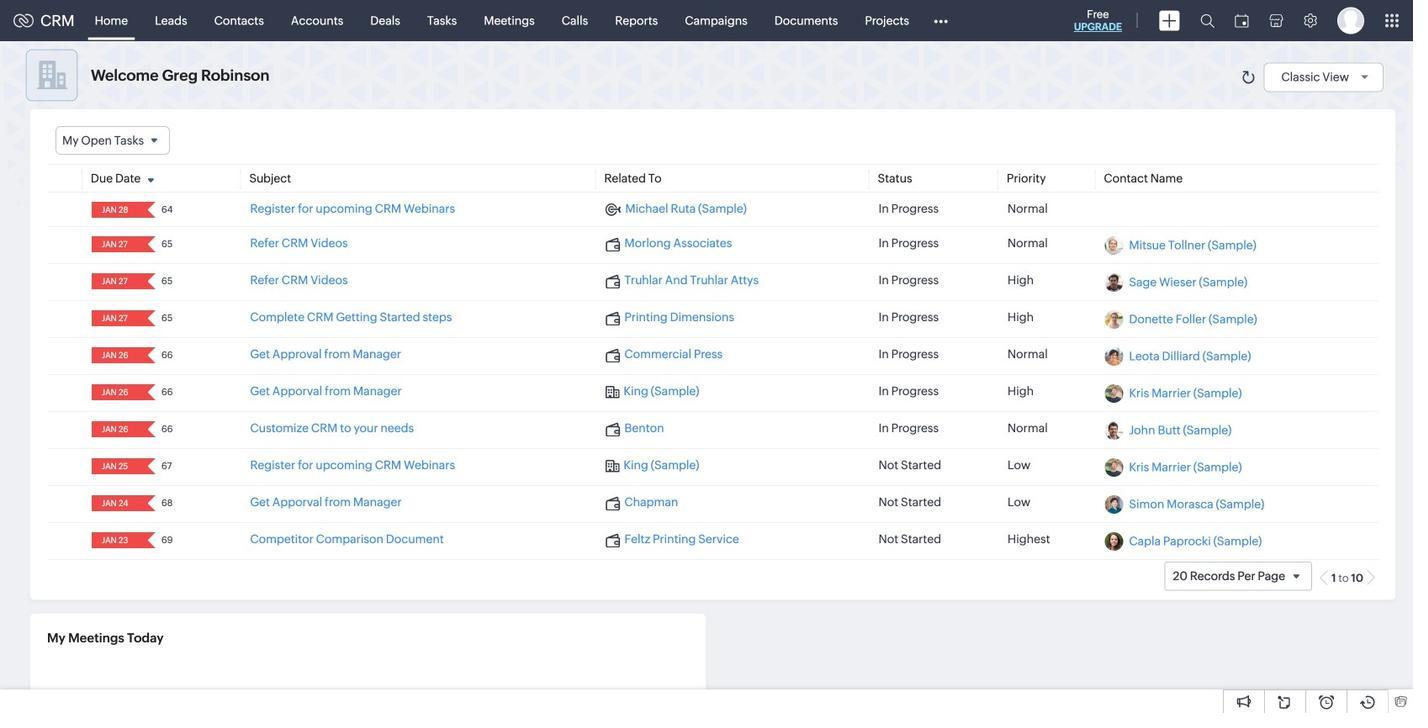 Task type: vqa. For each thing, say whether or not it's contained in the screenshot.
create menu "icon"
yes



Task type: locate. For each thing, give the bounding box(es) containing it.
search image
[[1201, 13, 1215, 28]]

logo image
[[13, 14, 34, 27]]

None field
[[56, 126, 170, 155], [97, 202, 136, 218], [97, 237, 136, 253], [97, 274, 136, 290], [97, 311, 136, 327], [97, 348, 136, 364], [97, 385, 136, 401], [97, 422, 136, 438], [97, 459, 136, 475], [97, 496, 136, 512], [97, 533, 136, 549], [56, 126, 170, 155], [97, 202, 136, 218], [97, 237, 136, 253], [97, 274, 136, 290], [97, 311, 136, 327], [97, 348, 136, 364], [97, 385, 136, 401], [97, 422, 136, 438], [97, 459, 136, 475], [97, 496, 136, 512], [97, 533, 136, 549]]

profile image
[[1338, 7, 1365, 34]]



Task type: describe. For each thing, give the bounding box(es) containing it.
Other Modules field
[[923, 7, 959, 34]]

profile element
[[1328, 0, 1375, 41]]

create menu image
[[1160, 11, 1181, 31]]

calendar image
[[1236, 14, 1250, 27]]

create menu element
[[1150, 0, 1191, 41]]

search element
[[1191, 0, 1225, 41]]



